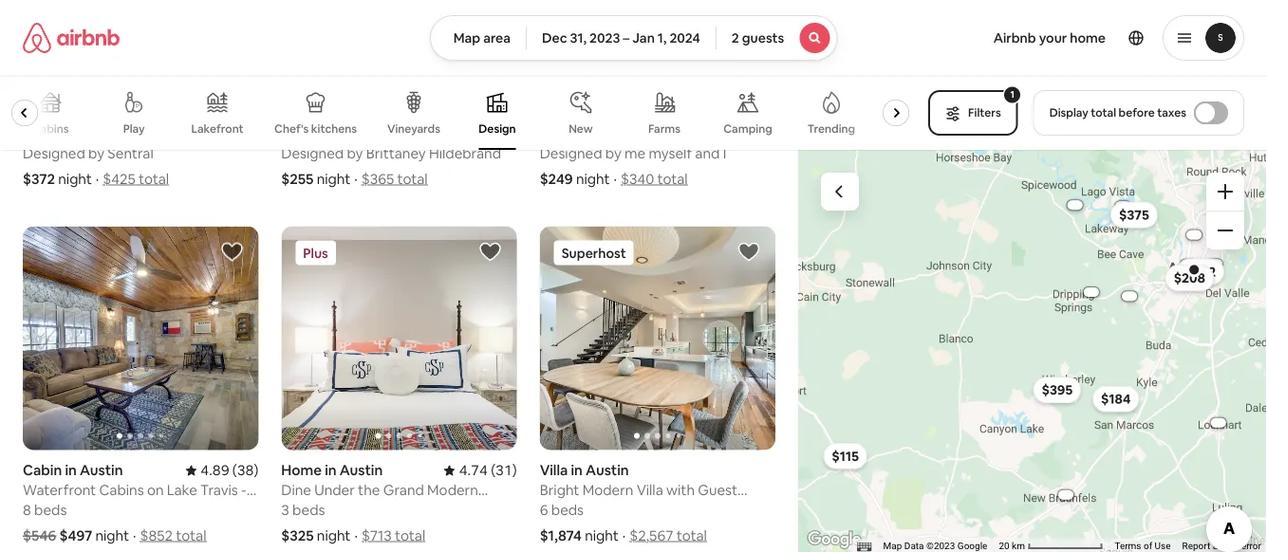 Task type: vqa. For each thing, say whether or not it's contained in the screenshot.
Add to wishlist icon within the 'Luxury Jet Ski Tour' group
no



Task type: locate. For each thing, give the bounding box(es) containing it.
terms of use
[[1115, 541, 1171, 552]]

map
[[454, 29, 481, 47], [884, 541, 902, 552]]

4.88 (151)
[[451, 85, 517, 103]]

map left data
[[884, 541, 902, 552]]

0 horizontal spatial 2
[[23, 125, 31, 143]]

in for cabin in austin
[[65, 462, 77, 480]]

google map
showing 20 stays. region
[[799, 150, 1268, 553]]

4.97 out of 5 average rating,  256 reviews image
[[694, 85, 776, 103]]

group for villa in austin
[[540, 227, 776, 451]]

beds inside 8 beds $546 $497 night · $852 total
[[34, 501, 67, 520]]

designed inside home in san marcos the lookout- a hill country gem 2 beds designed by brittaney hildebrand $255 night · $365 total
[[281, 145, 344, 163]]

hill
[[385, 105, 405, 123]]

camping
[[724, 122, 773, 136]]

your
[[1039, 29, 1068, 47]]

(196)
[[224, 85, 259, 103]]

3 by from the left
[[606, 145, 622, 163]]

$372 inside $372 button
[[1186, 263, 1216, 280]]

20 km button
[[994, 539, 1109, 553]]

designed
[[23, 145, 85, 163], [281, 145, 344, 163], [540, 145, 602, 163]]

$2,567
[[630, 527, 674, 546]]

home for home in austin
[[281, 462, 322, 480]]

total inside home in san marcos the lookout- a hill country gem 2 beds designed by brittaney hildebrand $255 night · $365 total
[[397, 170, 428, 189]]

20 km
[[999, 541, 1028, 552]]

2 horizontal spatial designed
[[540, 145, 602, 163]]

total down myself
[[658, 170, 688, 189]]

group for home in austin
[[281, 227, 517, 451]]

map area button
[[430, 15, 527, 61]]

total inside 6 beds $1,874 night · $2,567 total
[[677, 527, 707, 546]]

in right apartment on the left of page
[[101, 85, 112, 103]]

total down the sentral
[[139, 170, 169, 189]]

2 for 2 guests
[[732, 29, 739, 47]]

1 vertical spatial map
[[884, 541, 902, 552]]

by
[[88, 145, 105, 163], [347, 145, 363, 163], [606, 145, 622, 163]]

0 vertical spatial 1
[[1011, 88, 1015, 101]]

in right 'cabin'
[[65, 462, 77, 480]]

1 vertical spatial 1
[[540, 125, 546, 143]]

2 guests
[[732, 29, 785, 47]]

clarksville
[[665, 105, 731, 123]]

2 left "cabins"
[[23, 125, 31, 143]]

night left $425
[[58, 170, 92, 189]]

and
[[695, 145, 720, 163]]

home up the the
[[281, 85, 322, 103]]

night right $255 at the top of the page
[[317, 170, 351, 189]]

home inside home in san marcos the lookout- a hill country gem 2 beds designed by brittaney hildebrand $255 night · $365 total
[[281, 85, 322, 103]]

add to wishlist: cabin in austin image
[[221, 241, 243, 264]]

total right the $2,567
[[677, 527, 707, 546]]

beds right '6'
[[551, 501, 584, 520]]

· inside 6 beds $1,874 night · $2,567 total
[[623, 527, 626, 546]]

1 horizontal spatial 2
[[281, 125, 289, 143]]

guests
[[742, 29, 785, 47]]

(151)
[[483, 85, 517, 103]]

3 designed from the left
[[540, 145, 602, 163]]

designed down double
[[540, 145, 602, 163]]

beds inside 6 beds $1,874 night · $2,567 total
[[551, 501, 584, 520]]

2 inside button
[[732, 29, 739, 47]]

$425
[[103, 170, 135, 189]]

the
[[281, 105, 306, 123]]

· left the $2,567
[[623, 527, 626, 546]]

home for home in san marcos the lookout- a hill country gem 2 beds designed by brittaney hildebrand $255 night · $365 total
[[281, 85, 322, 103]]

$372
[[23, 170, 55, 189], [1186, 263, 1216, 280]]

zoom out image
[[1218, 223, 1233, 238]]

beds right 8
[[34, 501, 67, 520]]

group
[[0, 76, 917, 150], [23, 227, 259, 451], [281, 227, 517, 451], [540, 227, 776, 451]]

· left $365
[[354, 170, 358, 189]]

2 by from the left
[[347, 145, 363, 163]]

group containing cabins
[[0, 76, 917, 150]]

austin right the villa
[[586, 462, 629, 480]]

austin up play
[[115, 85, 159, 103]]

designed for designed by me myself and i
[[540, 145, 602, 163]]

in inside home in san marcos the lookout- a hill country gem 2 beds designed by brittaney hildebrand $255 night · $365 total
[[325, 85, 337, 103]]

beds down the the
[[293, 125, 325, 143]]

6 beds $1,874 night · $2,567 total
[[540, 501, 707, 546]]

trending
[[808, 122, 856, 136]]

night inside 6 beds $1,874 night · $2,567 total
[[585, 527, 619, 546]]

$852
[[140, 527, 173, 546]]

2 down the the
[[281, 125, 289, 143]]

design
[[479, 122, 516, 136]]

in for home in austin
[[325, 462, 337, 480]]

report
[[1183, 541, 1211, 552]]

display
[[1050, 105, 1089, 120]]

1 by from the left
[[88, 145, 105, 163]]

in left san
[[325, 85, 337, 103]]

atx
[[734, 105, 760, 123]]

0 horizontal spatial designed
[[23, 145, 85, 163]]

home in san marcos the lookout- a hill country gem 2 beds designed by brittaney hildebrand $255 night · $365 total
[[281, 85, 501, 189]]

$365 total button
[[362, 170, 428, 189]]

before
[[1119, 105, 1155, 120]]

in up the 3 beds $325 night · $713 total
[[325, 462, 337, 480]]

austin up 8 beds $546 $497 night · $852 total
[[80, 462, 123, 480]]

$365
[[362, 170, 394, 189]]

by down kitchens
[[347, 145, 363, 163]]

1 vertical spatial home
[[281, 462, 322, 480]]

by left the sentral
[[88, 145, 105, 163]]

2 designed from the left
[[281, 145, 344, 163]]

double
[[549, 125, 595, 143]]

$255
[[281, 170, 314, 189]]

total
[[1091, 105, 1117, 120], [139, 170, 169, 189], [397, 170, 428, 189], [658, 170, 688, 189], [176, 527, 206, 546], [395, 527, 426, 546], [677, 527, 707, 546]]

1 down airbnb
[[1011, 88, 1015, 101]]

lookout-
[[310, 105, 369, 123]]

· left $425
[[96, 170, 99, 189]]

by inside home in san marcos the lookout- a hill country gem 2 beds designed by brittaney hildebrand $255 night · $365 total
[[347, 145, 363, 163]]

total right $852
[[176, 527, 206, 546]]

· left $713
[[355, 527, 358, 546]]

by for designed by me myself and i
[[606, 145, 622, 163]]

0 vertical spatial home
[[281, 85, 322, 103]]

0 horizontal spatial $372
[[23, 170, 55, 189]]

beds for 8
[[34, 501, 67, 520]]

0 horizontal spatial by
[[88, 145, 105, 163]]

austin up the 3 beds $325 night · $713 total
[[340, 462, 383, 480]]

$713 total button
[[362, 527, 426, 546]]

map inside button
[[454, 29, 481, 47]]

austin for home in austin
[[340, 462, 383, 480]]

1 horizontal spatial $372
[[1186, 263, 1216, 280]]

2 guests button
[[716, 15, 838, 61]]

4.74 (31)
[[459, 462, 517, 480]]

2 home from the top
[[281, 462, 322, 480]]

night right $1,874
[[585, 527, 619, 546]]

1 horizontal spatial map
[[884, 541, 902, 552]]

2 horizontal spatial by
[[606, 145, 622, 163]]

2
[[732, 29, 739, 47], [23, 125, 31, 143], [281, 125, 289, 143]]

4.87 out of 5 average rating,  196 reviews image
[[177, 85, 259, 103]]

0 horizontal spatial map
[[454, 29, 481, 47]]

2023
[[590, 29, 620, 47]]

total right $713
[[395, 527, 426, 546]]

total left before
[[1091, 105, 1117, 120]]

kitchens
[[311, 122, 357, 136]]

4.89 (38)
[[201, 462, 259, 480]]

queen
[[34, 125, 75, 143]]

in for home in san marcos the lookout- a hill country gem 2 beds designed by brittaney hildebrand $255 night · $365 total
[[325, 85, 337, 103]]

beds for 3
[[293, 501, 325, 520]]

1 designed from the left
[[23, 145, 85, 163]]

home up the 3
[[281, 462, 322, 480]]

designed inside the 'guesthouse in austin cozy tiny house in clarksville atx 1 double bed designed by me myself and i $249 night · $340 total'
[[540, 145, 602, 163]]

designed down the 'queen' on the left top
[[23, 145, 85, 163]]

apartment
[[23, 85, 97, 103]]

1 vertical spatial $372
[[1186, 263, 1216, 280]]

beds right the 3
[[293, 501, 325, 520]]

1 down cozy
[[540, 125, 546, 143]]

cabins
[[32, 122, 69, 136]]

2 horizontal spatial 2
[[732, 29, 739, 47]]

$372 button
[[1178, 259, 1225, 285]]

0 vertical spatial map
[[454, 29, 481, 47]]

area
[[483, 29, 511, 47]]

$184 button
[[1093, 386, 1140, 413]]

night right '$497'
[[95, 527, 129, 546]]

hildebrand
[[429, 145, 501, 163]]

total inside 8 beds $546 $497 night · $852 total
[[176, 527, 206, 546]]

1 horizontal spatial by
[[347, 145, 363, 163]]

data
[[905, 541, 924, 552]]

night
[[58, 170, 92, 189], [317, 170, 351, 189], [576, 170, 610, 189], [95, 527, 129, 546], [317, 527, 351, 546], [585, 527, 619, 546]]

night right $249
[[576, 170, 610, 189]]

play
[[123, 122, 145, 136]]

austin inside the 'guesthouse in austin cozy tiny house in clarksville atx 1 double bed designed by me myself and i $249 night · $340 total'
[[639, 85, 682, 103]]

in up house
[[624, 85, 636, 103]]

1 home from the top
[[281, 85, 322, 103]]

night inside 8 beds $546 $497 night · $852 total
[[95, 527, 129, 546]]

2 left "guests" in the top of the page
[[732, 29, 739, 47]]

total down brittaney
[[397, 170, 428, 189]]

in right the villa
[[571, 462, 583, 480]]

cozy
[[540, 105, 573, 123]]

chef's kitchens
[[275, 122, 357, 136]]

map for map area
[[454, 29, 481, 47]]

designed down chef's kitchens
[[281, 145, 344, 163]]

km
[[1012, 541, 1025, 552]]

1 horizontal spatial designed
[[281, 145, 344, 163]]

beds inside the 3 beds $325 night · $713 total
[[293, 501, 325, 520]]

airbnb your home link
[[982, 18, 1118, 58]]

None search field
[[430, 15, 838, 61]]

0 vertical spatial $372
[[23, 170, 55, 189]]

error
[[1242, 541, 1262, 552]]

$249
[[540, 170, 573, 189]]

· left $340
[[614, 170, 617, 189]]

by inside the 'guesthouse in austin cozy tiny house in clarksville atx 1 double bed designed by me myself and i $249 night · $340 total'
[[606, 145, 622, 163]]

total inside the 'guesthouse in austin cozy tiny house in clarksville atx 1 double bed designed by me myself and i $249 night · $340 total'
[[658, 170, 688, 189]]

in
[[101, 85, 112, 103], [325, 85, 337, 103], [624, 85, 636, 103], [651, 105, 662, 123], [65, 462, 77, 480], [325, 462, 337, 480], [571, 462, 583, 480]]

0 horizontal spatial 1
[[540, 125, 546, 143]]

guesthouse
[[540, 85, 621, 103]]

lakefront
[[191, 122, 244, 136]]

4.74 out of 5 average rating,  31 reviews image
[[444, 462, 517, 480]]

beds left play
[[78, 125, 111, 143]]

1 inside the 'guesthouse in austin cozy tiny house in clarksville atx 1 double bed designed by me myself and i $249 night · $340 total'
[[540, 125, 546, 143]]

$425 total button
[[103, 170, 169, 189]]

· left $852
[[133, 527, 136, 546]]

by down bed in the top of the page
[[606, 145, 622, 163]]

map
[[1221, 541, 1240, 552]]

map left area
[[454, 29, 481, 47]]

night right $325
[[317, 527, 351, 546]]

austin up farms
[[639, 85, 682, 103]]

2 inside 2 queen beds designed by sentral $372 night · $425 total
[[23, 125, 31, 143]]

zoom in image
[[1218, 184, 1233, 199]]

total inside 2 queen beds designed by sentral $372 night · $425 total
[[139, 170, 169, 189]]

4.88
[[451, 85, 479, 103]]



Task type: describe. For each thing, give the bounding box(es) containing it.
home
[[1070, 29, 1106, 47]]

6
[[540, 501, 548, 520]]

total inside button
[[1091, 105, 1117, 120]]

airbnb
[[994, 29, 1037, 47]]

©2023
[[927, 541, 956, 552]]

austin for cabin in austin
[[80, 462, 123, 480]]

(31)
[[491, 462, 517, 480]]

tiny
[[576, 105, 603, 123]]

sentral
[[108, 145, 154, 163]]

4.97
[[709, 85, 738, 103]]

dec
[[542, 29, 567, 47]]

$325
[[281, 527, 314, 546]]

$1,874
[[540, 527, 582, 546]]

group for cabin in austin
[[23, 227, 259, 451]]

gem
[[464, 105, 497, 123]]

· inside 8 beds $546 $497 night · $852 total
[[133, 527, 136, 546]]

i
[[723, 145, 727, 163]]

· inside the 'guesthouse in austin cozy tiny house in clarksville atx 1 double bed designed by me myself and i $249 night · $340 total'
[[614, 170, 617, 189]]

$340
[[621, 170, 654, 189]]

$115 button
[[824, 443, 868, 470]]

profile element
[[861, 0, 1245, 76]]

beds for 6
[[551, 501, 584, 520]]

keyboard shortcuts image
[[857, 543, 872, 552]]

map data ©2023 google
[[884, 541, 988, 552]]

none search field containing map area
[[430, 15, 838, 61]]

chef's
[[275, 122, 309, 136]]

jan
[[633, 29, 655, 47]]

$372 inside 2 queen beds designed by sentral $372 night · $425 total
[[23, 170, 55, 189]]

beds inside 2 queen beds designed by sentral $372 night · $425 total
[[78, 125, 111, 143]]

austin for villa in austin
[[586, 462, 629, 480]]

$208 button
[[1166, 265, 1214, 292]]

country
[[408, 105, 461, 123]]

by for designed by brittaney hildebrand
[[347, 145, 363, 163]]

apartment in austin
[[23, 85, 159, 103]]

$497
[[59, 527, 92, 546]]

31,
[[570, 29, 587, 47]]

$395 button
[[1034, 377, 1082, 404]]

2 inside home in san marcos the lookout- a hill country gem 2 beds designed by brittaney hildebrand $255 night · $365 total
[[281, 125, 289, 143]]

add to wishlist: villa in austin image
[[738, 241, 761, 264]]

in for apartment in austin
[[101, 85, 112, 103]]

beds inside home in san marcos the lookout- a hill country gem 2 beds designed by brittaney hildebrand $255 night · $365 total
[[293, 125, 325, 143]]

4.87
[[192, 85, 221, 103]]

3 beds $325 night · $713 total
[[281, 501, 426, 546]]

by inside 2 queen beds designed by sentral $372 night · $425 total
[[88, 145, 105, 163]]

· inside the 3 beds $325 night · $713 total
[[355, 527, 358, 546]]

$713
[[362, 527, 392, 546]]

night inside 2 queen beds designed by sentral $372 night · $425 total
[[58, 170, 92, 189]]

google
[[958, 541, 988, 552]]

(38)
[[232, 462, 259, 480]]

marcos
[[367, 85, 416, 103]]

in right house
[[651, 105, 662, 123]]

$184
[[1101, 391, 1131, 408]]

night inside home in san marcos the lookout- a hill country gem 2 beds designed by brittaney hildebrand $255 night · $365 total
[[317, 170, 351, 189]]

dec 31, 2023 – jan 1, 2024
[[542, 29, 701, 47]]

· inside home in san marcos the lookout- a hill country gem 2 beds designed by brittaney hildebrand $255 night · $365 total
[[354, 170, 358, 189]]

4.74
[[459, 462, 488, 480]]

taxes
[[1158, 105, 1187, 120]]

filters button
[[929, 90, 1019, 136]]

2 for 2 queen beds designed by sentral $372 night · $425 total
[[23, 125, 31, 143]]

8
[[23, 501, 31, 520]]

night inside the 'guesthouse in austin cozy tiny house in clarksville atx 1 double bed designed by me myself and i $249 night · $340 total'
[[576, 170, 610, 189]]

designed for designed by brittaney hildebrand
[[281, 145, 344, 163]]

· inside 2 queen beds designed by sentral $372 night · $425 total
[[96, 170, 99, 189]]

bed
[[598, 125, 624, 143]]

brittaney
[[366, 145, 426, 163]]

designed inside 2 queen beds designed by sentral $372 night · $425 total
[[23, 145, 85, 163]]

of
[[1144, 541, 1153, 552]]

$395
[[1042, 382, 1073, 399]]

display total before taxes
[[1050, 105, 1187, 120]]

villa in austin
[[540, 462, 629, 480]]

display total before taxes button
[[1034, 90, 1245, 136]]

google image
[[803, 528, 866, 553]]

4.88 out of 5 average rating,  151 reviews image
[[436, 85, 517, 103]]

4.89 out of 5 average rating,  38 reviews image
[[185, 462, 259, 480]]

$115
[[832, 448, 859, 465]]

total inside the 3 beds $325 night · $713 total
[[395, 527, 426, 546]]

map area
[[454, 29, 511, 47]]

a
[[1213, 541, 1218, 552]]

myself
[[649, 145, 692, 163]]

home in austin
[[281, 462, 383, 480]]

a
[[372, 105, 382, 123]]

terms of use link
[[1115, 541, 1171, 552]]

in for guesthouse in austin cozy tiny house in clarksville atx 1 double bed designed by me myself and i $249 night · $340 total
[[624, 85, 636, 103]]

map for map data ©2023 google
[[884, 541, 902, 552]]

$2,567 total button
[[630, 527, 707, 546]]

report a map error
[[1183, 541, 1262, 552]]

20
[[999, 541, 1010, 552]]

1,
[[658, 29, 667, 47]]

farms
[[648, 122, 681, 136]]

report a map error link
[[1183, 541, 1262, 552]]

in for villa in austin
[[571, 462, 583, 480]]

(256)
[[741, 85, 776, 103]]

2 queen beds designed by sentral $372 night · $425 total
[[23, 125, 169, 189]]

night inside the 3 beds $325 night · $713 total
[[317, 527, 351, 546]]

cabin in austin
[[23, 462, 123, 480]]

$2,099
[[1121, 294, 1139, 300]]

add to wishlist: home in austin image
[[479, 241, 502, 264]]

guesthouse in austin cozy tiny house in clarksville atx 1 double bed designed by me myself and i $249 night · $340 total
[[540, 85, 760, 189]]

vineyards
[[387, 122, 441, 136]]

$375 button
[[1111, 202, 1158, 228]]

house
[[606, 105, 648, 123]]

villa
[[540, 462, 568, 480]]

1 horizontal spatial 1
[[1011, 88, 1015, 101]]

cabin
[[23, 462, 62, 480]]

use
[[1155, 541, 1171, 552]]

austin for apartment in austin
[[115, 85, 159, 103]]



